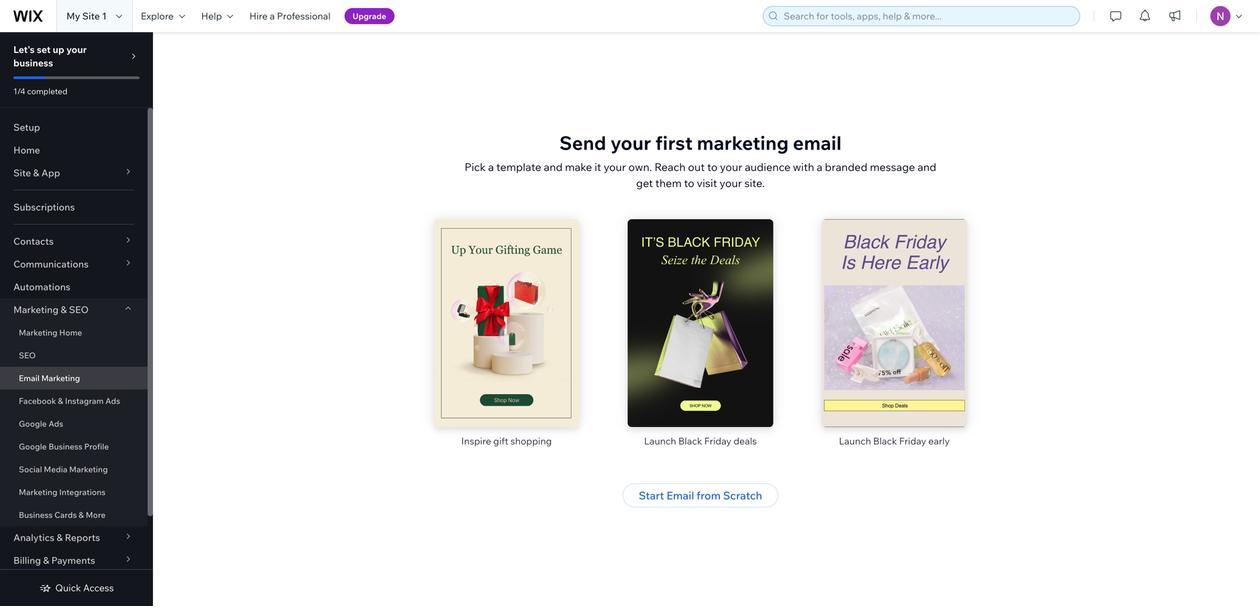 Task type: describe. For each thing, give the bounding box(es) containing it.
business inside business cards & more link
[[19, 511, 53, 521]]

reports
[[65, 532, 100, 544]]

1 horizontal spatial ads
[[106, 396, 120, 406]]

set
[[37, 44, 51, 55]]

2 horizontal spatial a
[[817, 160, 823, 174]]

setup
[[13, 122, 40, 133]]

launch for launch black friday deals
[[644, 436, 677, 447]]

your down marketing at the top right of the page
[[720, 160, 743, 174]]

1
[[102, 10, 107, 22]]

launch black friday deals
[[644, 436, 757, 447]]

1 vertical spatial seo
[[19, 351, 36, 361]]

start
[[639, 489, 664, 503]]

marketing integrations
[[19, 488, 106, 498]]

gift
[[494, 436, 509, 447]]

black for deals
[[679, 436, 703, 447]]

marketing & seo button
[[0, 299, 148, 322]]

your left site.
[[720, 177, 742, 190]]

1 vertical spatial ads
[[49, 419, 63, 429]]

& for payments
[[43, 555, 49, 567]]

quick
[[55, 583, 81, 594]]

help
[[201, 10, 222, 22]]

analytics & reports
[[13, 532, 100, 544]]

upgrade button
[[345, 8, 395, 24]]

marketing for home
[[19, 328, 57, 338]]

start email from scratch button
[[623, 484, 779, 508]]

sidebar element
[[0, 32, 153, 607]]

email marketing link
[[0, 367, 148, 390]]

& left more
[[79, 511, 84, 521]]

email inside sidebar element
[[19, 374, 40, 384]]

billing & payments button
[[0, 550, 148, 573]]

launch black friday early
[[839, 436, 950, 447]]

upgrade
[[353, 11, 386, 21]]

1 vertical spatial home
[[59, 328, 82, 338]]

social media marketing link
[[0, 458, 148, 481]]

& for seo
[[61, 304, 67, 316]]

it
[[595, 160, 602, 174]]

marketing
[[697, 131, 789, 155]]

communications
[[13, 258, 89, 270]]

early
[[929, 436, 950, 447]]

0 horizontal spatial a
[[270, 10, 275, 22]]

scratch
[[723, 489, 763, 503]]

from
[[697, 489, 721, 503]]

launch for launch black friday early
[[839, 436, 871, 447]]

& for app
[[33, 167, 39, 179]]

site.
[[745, 177, 765, 190]]

email inside 'button'
[[667, 489, 694, 503]]

1/4 completed
[[13, 86, 68, 96]]

integrations
[[59, 488, 106, 498]]

1 and from the left
[[544, 160, 563, 174]]

branded
[[825, 160, 868, 174]]

your inside let's set up your business
[[66, 44, 87, 55]]

1 horizontal spatial site
[[82, 10, 100, 22]]

inspire gift shopping
[[462, 436, 552, 447]]

media
[[44, 465, 67, 475]]

cards
[[54, 511, 77, 521]]

let's set up your business
[[13, 44, 87, 69]]

them
[[656, 177, 682, 190]]

make
[[565, 160, 592, 174]]

email marketing
[[19, 374, 80, 384]]

payments
[[51, 555, 95, 567]]

marketing home link
[[0, 322, 148, 344]]

profile
[[84, 442, 109, 452]]

& for reports
[[57, 532, 63, 544]]

facebook & instagram ads
[[19, 396, 120, 406]]

let's
[[13, 44, 35, 55]]

business cards & more link
[[0, 504, 148, 527]]

start email from scratch
[[639, 489, 763, 503]]

1 vertical spatial to
[[684, 177, 695, 190]]

social
[[19, 465, 42, 475]]

setup link
[[0, 116, 148, 139]]

own.
[[629, 160, 652, 174]]

& for instagram
[[58, 396, 63, 406]]

inspire
[[462, 436, 491, 447]]

hire a professional
[[250, 10, 331, 22]]

explore
[[141, 10, 174, 22]]

site & app button
[[0, 162, 148, 185]]

your up own.
[[611, 131, 651, 155]]

send your first marketing email pick a template and make it your own. reach out to your audience with a branded message and get them to visit your site.
[[465, 131, 937, 190]]

friday for deals
[[705, 436, 732, 447]]

my site 1
[[66, 10, 107, 22]]



Task type: vqa. For each thing, say whether or not it's contained in the screenshot.
Communications popup button
yes



Task type: locate. For each thing, give the bounding box(es) containing it.
0 horizontal spatial home
[[13, 144, 40, 156]]

business
[[13, 57, 53, 69]]

black left deals
[[679, 436, 703, 447]]

Search for tools, apps, help & more... field
[[780, 7, 1076, 26]]

a
[[270, 10, 275, 22], [488, 160, 494, 174], [817, 160, 823, 174]]

0 vertical spatial email
[[19, 374, 40, 384]]

friday left deals
[[705, 436, 732, 447]]

help button
[[193, 0, 241, 32]]

marketing down marketing & seo in the bottom left of the page
[[19, 328, 57, 338]]

home up seo link
[[59, 328, 82, 338]]

0 vertical spatial site
[[82, 10, 100, 22]]

out
[[688, 160, 705, 174]]

and
[[544, 160, 563, 174], [918, 160, 937, 174]]

analytics
[[13, 532, 54, 544]]

to down out
[[684, 177, 695, 190]]

google ads
[[19, 419, 63, 429]]

home
[[13, 144, 40, 156], [59, 328, 82, 338]]

2 and from the left
[[918, 160, 937, 174]]

1 horizontal spatial to
[[708, 160, 718, 174]]

0 vertical spatial seo
[[69, 304, 89, 316]]

marketing for integrations
[[19, 488, 57, 498]]

& inside dropdown button
[[43, 555, 49, 567]]

communications button
[[0, 253, 148, 276]]

to
[[708, 160, 718, 174], [684, 177, 695, 190]]

marketing
[[13, 304, 59, 316], [19, 328, 57, 338], [41, 374, 80, 384], [69, 465, 108, 475], [19, 488, 57, 498]]

0 horizontal spatial black
[[679, 436, 703, 447]]

1 vertical spatial email
[[667, 489, 694, 503]]

google
[[19, 419, 47, 429], [19, 442, 47, 452]]

get
[[636, 177, 653, 190]]

completed
[[27, 86, 68, 96]]

template
[[497, 160, 542, 174]]

& down automations link
[[61, 304, 67, 316]]

marketing for &
[[13, 304, 59, 316]]

0 vertical spatial ads
[[106, 396, 120, 406]]

automations link
[[0, 276, 148, 299]]

google for google business profile
[[19, 442, 47, 452]]

google inside google business profile link
[[19, 442, 47, 452]]

seo up email marketing
[[19, 351, 36, 361]]

a right pick
[[488, 160, 494, 174]]

friday left early
[[900, 436, 927, 447]]

your right it
[[604, 160, 626, 174]]

0 horizontal spatial friday
[[705, 436, 732, 447]]

2 black from the left
[[874, 436, 897, 447]]

2 friday from the left
[[900, 436, 927, 447]]

friday
[[705, 436, 732, 447], [900, 436, 927, 447]]

hire
[[250, 10, 268, 22]]

1 horizontal spatial launch
[[839, 436, 871, 447]]

more
[[86, 511, 106, 521]]

social media marketing
[[19, 465, 108, 475]]

1 black from the left
[[679, 436, 703, 447]]

1 horizontal spatial a
[[488, 160, 494, 174]]

1 friday from the left
[[705, 436, 732, 447]]

1 launch from the left
[[644, 436, 677, 447]]

seo link
[[0, 344, 148, 367]]

& left app
[[33, 167, 39, 179]]

google business profile link
[[0, 436, 148, 458]]

business cards & more
[[19, 511, 106, 521]]

ads
[[106, 396, 120, 406], [49, 419, 63, 429]]

analytics & reports button
[[0, 527, 148, 550]]

1 google from the top
[[19, 419, 47, 429]]

to right out
[[708, 160, 718, 174]]

marketing down automations
[[13, 304, 59, 316]]

business up social media marketing
[[49, 442, 82, 452]]

black for early
[[874, 436, 897, 447]]

marketing up the facebook & instagram ads at the left bottom of page
[[41, 374, 80, 384]]

marketing inside "dropdown button"
[[13, 304, 59, 316]]

home link
[[0, 139, 148, 162]]

1 horizontal spatial black
[[874, 436, 897, 447]]

2 google from the top
[[19, 442, 47, 452]]

1 horizontal spatial home
[[59, 328, 82, 338]]

seo inside "dropdown button"
[[69, 304, 89, 316]]

business
[[49, 442, 82, 452], [19, 511, 53, 521]]

email
[[793, 131, 842, 155]]

marketing integrations link
[[0, 481, 148, 504]]

1 horizontal spatial email
[[667, 489, 694, 503]]

business up the analytics
[[19, 511, 53, 521]]

email left from
[[667, 489, 694, 503]]

0 horizontal spatial email
[[19, 374, 40, 384]]

google up the social
[[19, 442, 47, 452]]

marketing home
[[19, 328, 82, 338]]

google down facebook
[[19, 419, 47, 429]]

site left 1
[[82, 10, 100, 22]]

black left early
[[874, 436, 897, 447]]

home down setup
[[13, 144, 40, 156]]

audience
[[745, 160, 791, 174]]

instagram
[[65, 396, 104, 406]]

& inside dropdown button
[[57, 532, 63, 544]]

marketing & seo
[[13, 304, 89, 316]]

0 vertical spatial google
[[19, 419, 47, 429]]

deals
[[734, 436, 757, 447]]

1 vertical spatial business
[[19, 511, 53, 521]]

a right hire
[[270, 10, 275, 22]]

visit
[[697, 177, 718, 190]]

1 horizontal spatial friday
[[900, 436, 927, 447]]

friday for early
[[900, 436, 927, 447]]

& right facebook
[[58, 396, 63, 406]]

billing
[[13, 555, 41, 567]]

site
[[82, 10, 100, 22], [13, 167, 31, 179]]

facebook
[[19, 396, 56, 406]]

0 horizontal spatial ads
[[49, 419, 63, 429]]

pick
[[465, 160, 486, 174]]

marketing down the social
[[19, 488, 57, 498]]

shopping
[[511, 436, 552, 447]]

and right message at the right top
[[918, 160, 937, 174]]

site left app
[[13, 167, 31, 179]]

site inside popup button
[[13, 167, 31, 179]]

seo down automations link
[[69, 304, 89, 316]]

google ads link
[[0, 413, 148, 436]]

and left the make
[[544, 160, 563, 174]]

2 launch from the left
[[839, 436, 871, 447]]

0 vertical spatial to
[[708, 160, 718, 174]]

message
[[870, 160, 916, 174]]

& inside popup button
[[33, 167, 39, 179]]

google inside google ads link
[[19, 419, 47, 429]]

1/4
[[13, 86, 25, 96]]

professional
[[277, 10, 331, 22]]

access
[[83, 583, 114, 594]]

ads up the google business profile
[[49, 419, 63, 429]]

0 horizontal spatial to
[[684, 177, 695, 190]]

marketing up integrations
[[69, 465, 108, 475]]

0 vertical spatial home
[[13, 144, 40, 156]]

& down business cards & more
[[57, 532, 63, 544]]

ads right instagram
[[106, 396, 120, 406]]

& inside "dropdown button"
[[61, 304, 67, 316]]

first
[[656, 131, 693, 155]]

google business profile
[[19, 442, 109, 452]]

0 horizontal spatial and
[[544, 160, 563, 174]]

quick access button
[[39, 583, 114, 595]]

1 vertical spatial site
[[13, 167, 31, 179]]

subscriptions link
[[0, 196, 148, 219]]

contacts
[[13, 236, 54, 247]]

1 horizontal spatial seo
[[69, 304, 89, 316]]

subscriptions
[[13, 201, 75, 213]]

& right billing
[[43, 555, 49, 567]]

a right with
[[817, 160, 823, 174]]

email up facebook
[[19, 374, 40, 384]]

1 horizontal spatial and
[[918, 160, 937, 174]]

0 horizontal spatial seo
[[19, 351, 36, 361]]

1 vertical spatial google
[[19, 442, 47, 452]]

up
[[53, 44, 64, 55]]

google for google ads
[[19, 419, 47, 429]]

site & app
[[13, 167, 60, 179]]

reach
[[655, 160, 686, 174]]

my
[[66, 10, 80, 22]]

hire a professional link
[[241, 0, 339, 32]]

automations
[[13, 281, 70, 293]]

0 horizontal spatial launch
[[644, 436, 677, 447]]

quick access
[[55, 583, 114, 594]]

send
[[560, 131, 607, 155]]

facebook & instagram ads link
[[0, 390, 148, 413]]

contacts button
[[0, 230, 148, 253]]

billing & payments
[[13, 555, 95, 567]]

0 vertical spatial business
[[49, 442, 82, 452]]

business inside google business profile link
[[49, 442, 82, 452]]

your right up
[[66, 44, 87, 55]]

app
[[41, 167, 60, 179]]

with
[[793, 160, 815, 174]]

0 horizontal spatial site
[[13, 167, 31, 179]]



